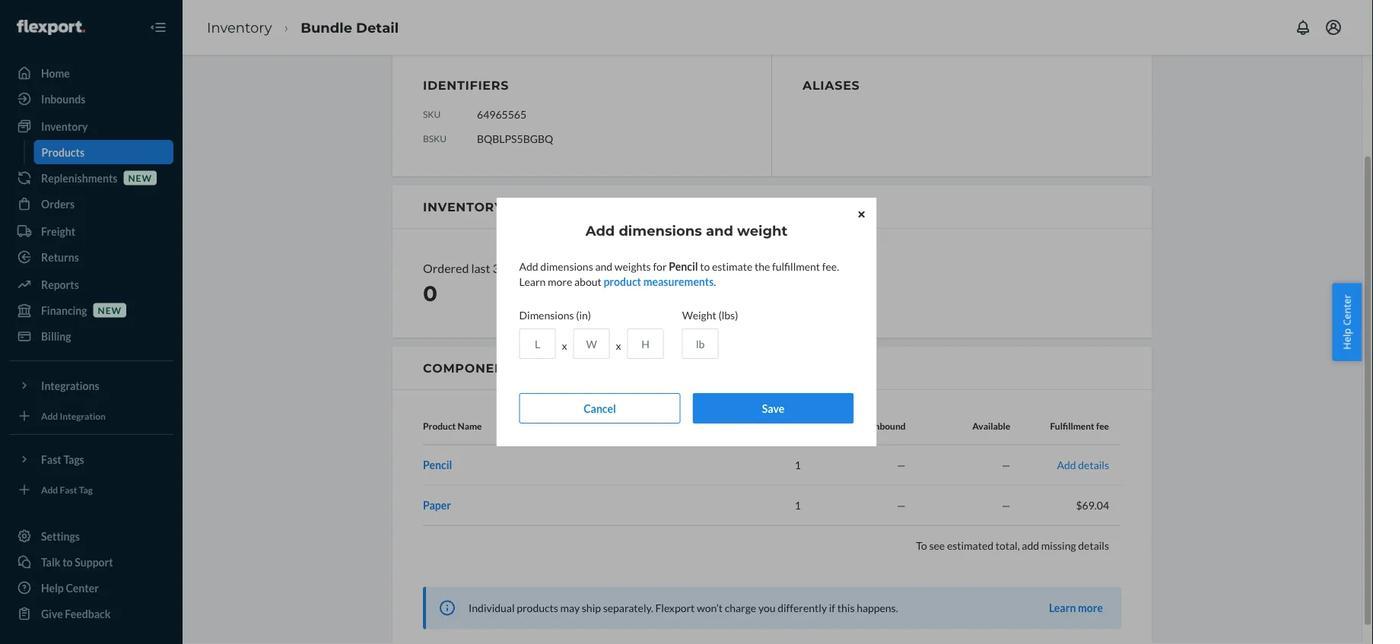 Task type: describe. For each thing, give the bounding box(es) containing it.
help center
[[1341, 295, 1354, 350]]

lb number field
[[682, 329, 719, 359]]

product
[[604, 275, 642, 288]]

weights
[[615, 260, 651, 273]]

cancel button
[[519, 393, 681, 424]]

dimensions (in)
[[519, 309, 591, 322]]

save button
[[693, 393, 854, 424]]

fee.
[[823, 260, 840, 273]]

weight (lbs)
[[682, 309, 738, 322]]

W number field
[[574, 329, 610, 359]]

help center button
[[1333, 283, 1362, 361]]

fulfillment
[[772, 260, 820, 273]]

pencil
[[669, 260, 698, 273]]

learn
[[519, 275, 546, 288]]

to estimate the fulfillment fee. learn more about
[[519, 260, 840, 288]]

to
[[700, 260, 710, 273]]

add dimensions and weight
[[586, 222, 788, 239]]

about
[[575, 275, 602, 288]]

dimensions for add dimensions and weights for pencil
[[541, 260, 593, 273]]

L number field
[[519, 329, 556, 359]]

weight
[[682, 309, 717, 322]]



Task type: vqa. For each thing, say whether or not it's contained in the screenshot.
the
yes



Task type: locate. For each thing, give the bounding box(es) containing it.
dimensions up for
[[619, 222, 702, 239]]

0 horizontal spatial add
[[519, 260, 539, 273]]

1 vertical spatial dimensions
[[541, 260, 593, 273]]

and for weight
[[706, 222, 734, 239]]

dimensions
[[519, 309, 574, 322]]

save
[[762, 402, 785, 415]]

product measurements link
[[604, 275, 714, 288]]

add up add dimensions and weights for pencil
[[586, 222, 615, 239]]

0 vertical spatial and
[[706, 222, 734, 239]]

product measurements .
[[604, 275, 716, 288]]

and
[[706, 222, 734, 239], [595, 260, 613, 273]]

measurements
[[644, 275, 714, 288]]

H number field
[[628, 329, 664, 359]]

2 x from the left
[[616, 339, 622, 352]]

.
[[714, 275, 716, 288]]

dimensions
[[619, 222, 702, 239], [541, 260, 593, 273]]

dimensions for add dimensions and weight
[[619, 222, 702, 239]]

x
[[562, 339, 567, 352], [616, 339, 622, 352]]

1 horizontal spatial dimensions
[[619, 222, 702, 239]]

x left w number field
[[562, 339, 567, 352]]

estimate
[[712, 260, 753, 273]]

add for add dimensions and weights for pencil
[[519, 260, 539, 273]]

the
[[755, 260, 770, 273]]

1 vertical spatial and
[[595, 260, 613, 273]]

(in)
[[576, 309, 591, 322]]

add dimensions and weights for pencil
[[519, 260, 698, 273]]

0 horizontal spatial and
[[595, 260, 613, 273]]

for
[[653, 260, 667, 273]]

close image
[[859, 210, 865, 219]]

add dimensions and weight dialog
[[497, 198, 877, 447]]

add for add dimensions and weight
[[586, 222, 615, 239]]

0 horizontal spatial x
[[562, 339, 567, 352]]

and for weights
[[595, 260, 613, 273]]

cancel
[[584, 402, 616, 415]]

dimensions up more at left top
[[541, 260, 593, 273]]

add up learn
[[519, 260, 539, 273]]

1 horizontal spatial and
[[706, 222, 734, 239]]

center
[[1341, 295, 1354, 326]]

weight
[[738, 222, 788, 239]]

0 vertical spatial dimensions
[[619, 222, 702, 239]]

and up estimate
[[706, 222, 734, 239]]

0 vertical spatial add
[[586, 222, 615, 239]]

1 x from the left
[[562, 339, 567, 352]]

1 horizontal spatial x
[[616, 339, 622, 352]]

and up about
[[595, 260, 613, 273]]

more
[[548, 275, 573, 288]]

1 horizontal spatial add
[[586, 222, 615, 239]]

help
[[1341, 328, 1354, 350]]

(lbs)
[[719, 309, 738, 322]]

0 horizontal spatial dimensions
[[541, 260, 593, 273]]

add
[[586, 222, 615, 239], [519, 260, 539, 273]]

1 vertical spatial add
[[519, 260, 539, 273]]

x left h number field
[[616, 339, 622, 352]]



